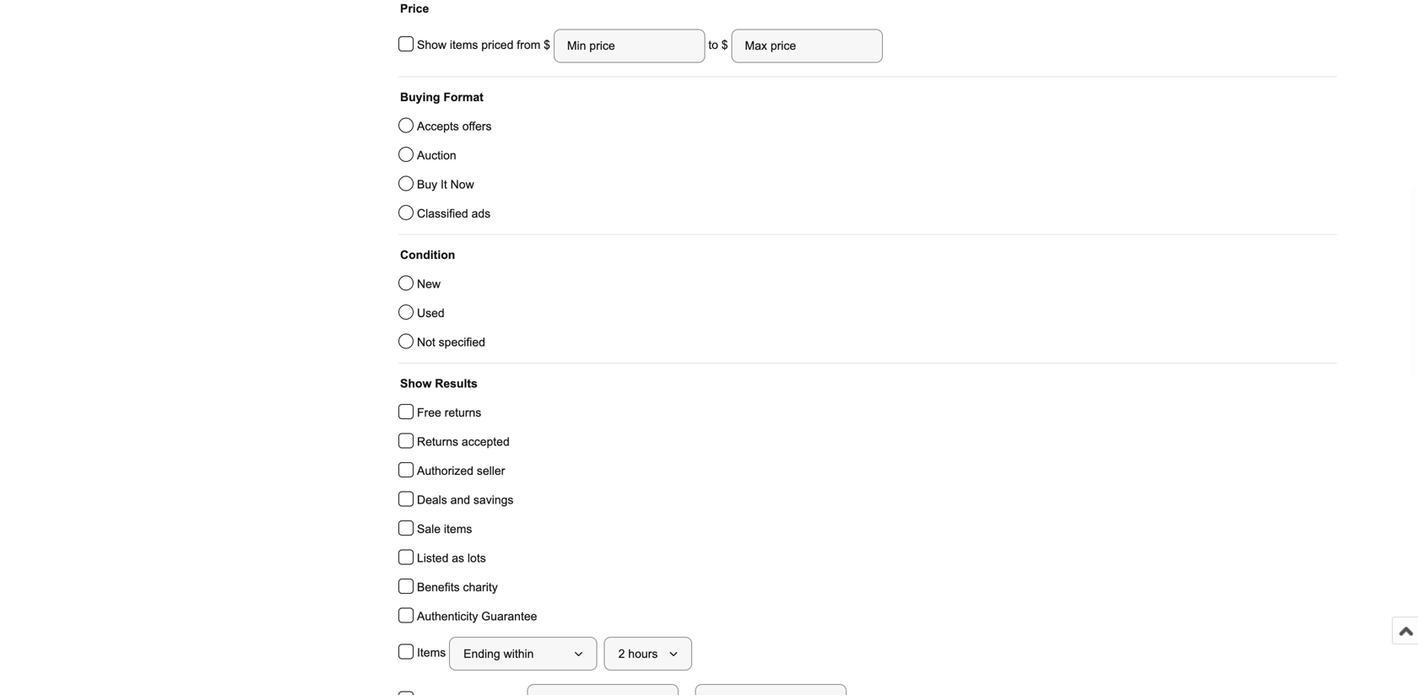 Task type: locate. For each thing, give the bounding box(es) containing it.
$ right from
[[544, 39, 554, 52]]

show results
[[400, 377, 478, 391]]

$
[[544, 39, 554, 52], [722, 39, 728, 52]]

charity
[[463, 581, 498, 595]]

$ right to
[[722, 39, 728, 52]]

sale items
[[417, 523, 472, 536]]

0 vertical spatial show
[[417, 39, 447, 52]]

0 horizontal spatial $
[[544, 39, 554, 52]]

and
[[451, 494, 470, 507]]

authenticity
[[417, 611, 478, 624]]

1 vertical spatial show
[[400, 377, 432, 391]]

show for show items priced from
[[417, 39, 447, 52]]

savings
[[474, 494, 514, 507]]

show
[[417, 39, 447, 52], [400, 377, 432, 391]]

guarantee
[[482, 611, 537, 624]]

format
[[444, 91, 484, 104]]

0 vertical spatial items
[[450, 39, 478, 52]]

accepts offers
[[417, 120, 492, 133]]

show up free
[[400, 377, 432, 391]]

ads
[[472, 207, 491, 220]]

free returns
[[417, 407, 482, 420]]

specified
[[439, 336, 486, 349]]

classified
[[417, 207, 468, 220]]

not
[[417, 336, 436, 349]]

show down price
[[417, 39, 447, 52]]

1 vertical spatial items
[[444, 523, 472, 536]]

items
[[450, 39, 478, 52], [444, 523, 472, 536]]

Enter minimum number of bids text field
[[528, 685, 679, 696]]

benefits
[[417, 581, 460, 595]]

authenticity guarantee
[[417, 611, 537, 624]]

items left priced
[[450, 39, 478, 52]]

priced
[[482, 39, 514, 52]]

1 horizontal spatial $
[[722, 39, 728, 52]]

to $
[[705, 39, 732, 52]]

items up as
[[444, 523, 472, 536]]

deals and savings
[[417, 494, 514, 507]]

returns
[[417, 436, 459, 449]]

it
[[441, 178, 447, 191]]

used
[[417, 307, 445, 320]]

2 $ from the left
[[722, 39, 728, 52]]

new
[[417, 278, 441, 291]]



Task type: describe. For each thing, give the bounding box(es) containing it.
results
[[435, 377, 478, 391]]

items for show
[[450, 39, 478, 52]]

to
[[709, 39, 719, 52]]

authorized seller
[[417, 465, 505, 478]]

as
[[452, 552, 465, 565]]

price
[[400, 2, 429, 15]]

authorized
[[417, 465, 474, 478]]

accepted
[[462, 436, 510, 449]]

1 $ from the left
[[544, 39, 554, 52]]

accepts
[[417, 120, 459, 133]]

Enter maximum number of bids text field
[[696, 685, 847, 696]]

items
[[417, 647, 449, 660]]

condition
[[400, 249, 455, 262]]

not specified
[[417, 336, 486, 349]]

buying
[[400, 91, 440, 104]]

offers
[[463, 120, 492, 133]]

seller
[[477, 465, 505, 478]]

Enter maximum price range value, $ text field
[[732, 29, 883, 63]]

lots
[[468, 552, 486, 565]]

from
[[517, 39, 541, 52]]

buy
[[417, 178, 438, 191]]

buy it now
[[417, 178, 474, 191]]

returns
[[445, 407, 482, 420]]

returns accepted
[[417, 436, 510, 449]]

auction
[[417, 149, 457, 162]]

items for sale
[[444, 523, 472, 536]]

sale
[[417, 523, 441, 536]]

show for show results
[[400, 377, 432, 391]]

show items priced from
[[417, 39, 544, 52]]

Enter minimum price range value, $ text field
[[554, 29, 705, 63]]

now
[[451, 178, 474, 191]]

listed as lots
[[417, 552, 486, 565]]

benefits charity
[[417, 581, 498, 595]]

buying format
[[400, 91, 484, 104]]

listed
[[417, 552, 449, 565]]

free
[[417, 407, 441, 420]]

classified ads
[[417, 207, 491, 220]]

deals
[[417, 494, 447, 507]]



Task type: vqa. For each thing, say whether or not it's contained in the screenshot.
Bose QuietComfort Noise Cancelling Bluetooth Headphones $105.00
no



